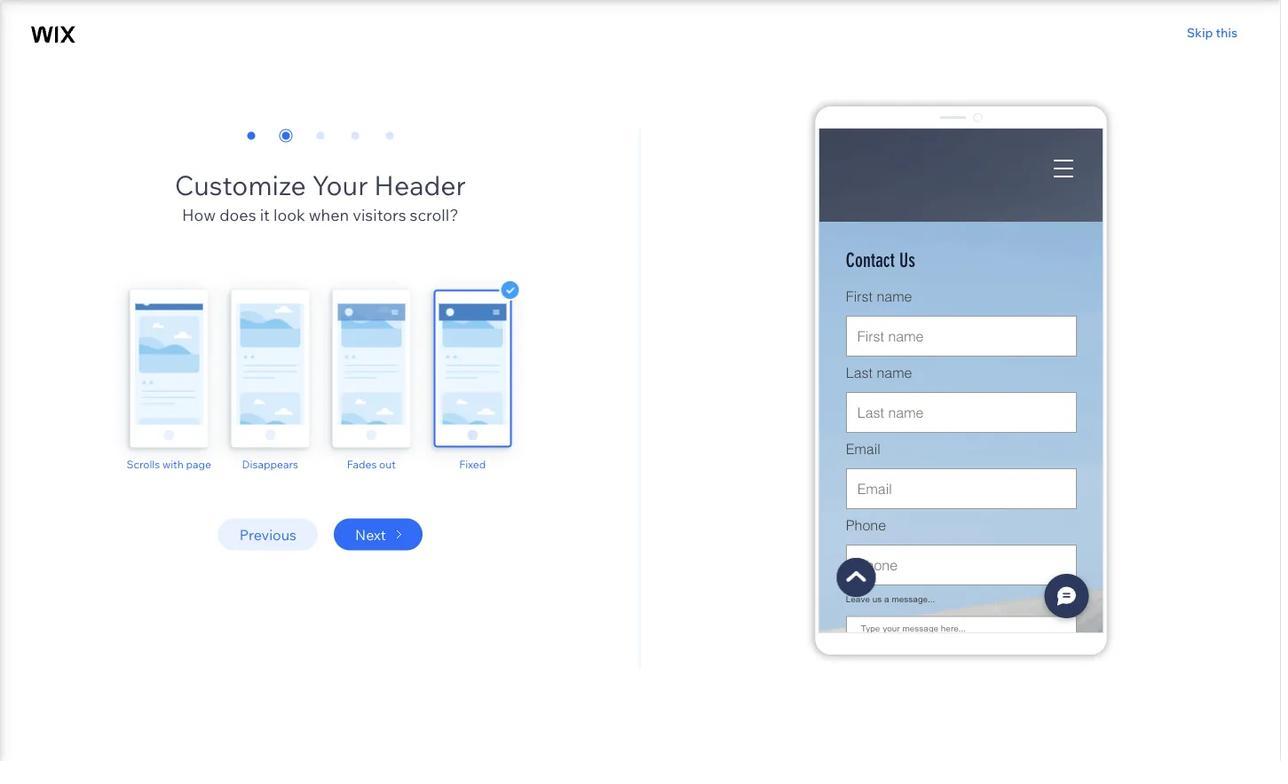 Task type: describe. For each thing, give the bounding box(es) containing it.
disappears
[[242, 458, 298, 471]]

with
[[162, 458, 184, 471]]

out
[[379, 458, 396, 471]]

fixed
[[459, 458, 486, 471]]

next button
[[334, 519, 422, 551]]

skip this button
[[1175, 25, 1249, 41]]

skip this
[[1187, 25, 1238, 40]]

visitors
[[353, 205, 406, 225]]

header
[[374, 168, 466, 202]]

does
[[219, 205, 256, 225]]

scrolls
[[127, 458, 160, 471]]

this
[[1216, 25, 1238, 40]]

it
[[260, 205, 270, 225]]

customize your header how does it look when visitors scroll?
[[175, 168, 466, 225]]

page
[[186, 458, 211, 471]]

next
[[355, 526, 386, 544]]

when
[[309, 205, 349, 225]]

previous button
[[218, 519, 318, 551]]



Task type: vqa. For each thing, say whether or not it's contained in the screenshot.
How
yes



Task type: locate. For each thing, give the bounding box(es) containing it.
previous
[[239, 526, 297, 544]]

scroll?
[[410, 205, 459, 225]]

your
[[312, 168, 368, 202]]

look
[[273, 205, 305, 225]]

customize
[[175, 168, 306, 202]]

skip
[[1187, 25, 1213, 40]]

scrolls with page
[[127, 458, 211, 471]]

how
[[182, 205, 216, 225]]

fades
[[347, 458, 377, 471]]

fades out
[[347, 458, 396, 471]]



